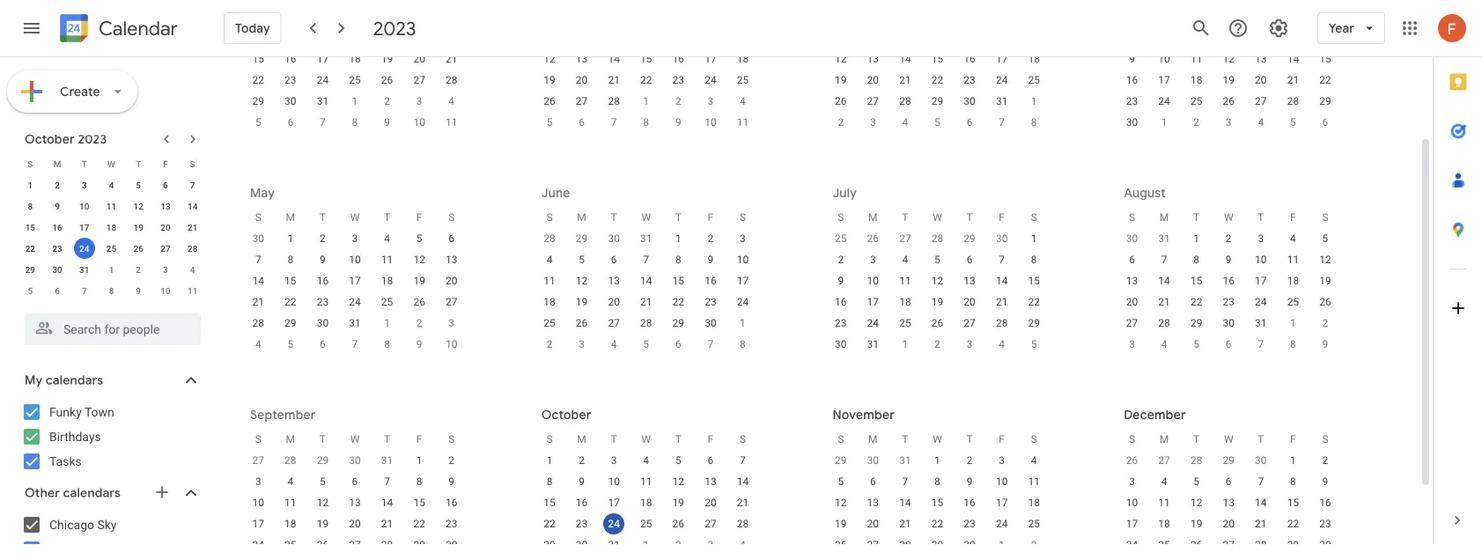 Task type: vqa. For each thing, say whether or not it's contained in the screenshot.


Task type: describe. For each thing, give the bounding box(es) containing it.
29 element left february 6 'element'
[[248, 91, 269, 112]]

today
[[235, 20, 270, 36]]

february 11 element
[[441, 112, 462, 133]]

february 8 element
[[344, 112, 366, 133]]

my
[[25, 373, 43, 389]]

may grid
[[242, 207, 468, 355]]

21 inside august grid
[[1159, 296, 1171, 308]]

row containing 18
[[534, 292, 759, 313]]

may 6 element
[[1315, 112, 1336, 133]]

3 inside october grid
[[611, 455, 617, 467]]

30 element right november 5 element
[[47, 259, 68, 280]]

27 inside october grid
[[705, 518, 717, 530]]

main drawer image
[[21, 18, 42, 39]]

august 27 element
[[248, 450, 269, 471]]

february 9 element
[[377, 112, 398, 133]]

6 cell from the left
[[403, 535, 436, 545]]

july 30 element
[[1122, 228, 1143, 249]]

other calendars
[[25, 485, 121, 501]]

june 25 element
[[831, 228, 852, 249]]

april 4 element
[[895, 112, 916, 133]]

16 inside july grid
[[835, 296, 847, 308]]

september 1 element
[[1283, 313, 1304, 334]]

october 2023 grid
[[17, 153, 206, 301]]

october 29 element
[[831, 450, 852, 471]]

november 26 element
[[1122, 450, 1143, 471]]

24 cell from the left
[[1181, 535, 1213, 545]]

19 inside december grid
[[1191, 518, 1203, 530]]

15 inside the june grid
[[673, 275, 685, 287]]

29 right may 28 'element'
[[576, 233, 588, 245]]

31 element left february 1 element
[[312, 91, 333, 112]]

july 3 element
[[571, 334, 593, 355]]

18 inside october 2023 grid
[[106, 222, 116, 233]]

july 5 element
[[636, 334, 657, 355]]

row group for september "grid"
[[242, 450, 468, 545]]

30 down 'may'
[[252, 233, 264, 245]]

25 cell from the left
[[1213, 535, 1245, 545]]

31 for 31 element on the left of april 1 element at right
[[996, 95, 1008, 107]]

7 inside 'november' grid
[[903, 476, 909, 488]]

tasks
[[49, 454, 82, 469]]

16 cell from the left
[[857, 535, 890, 545]]

row group for august grid
[[1116, 228, 1342, 355]]

13 inside september "grid"
[[349, 497, 361, 509]]

september
[[250, 407, 316, 423]]

calendars for my calendars
[[46, 373, 103, 389]]

12 element inside october grid
[[668, 471, 689, 492]]

10 inside july grid
[[867, 275, 879, 287]]

november 30 element
[[1251, 450, 1272, 471]]

13 inside the june grid
[[608, 275, 620, 287]]

31 for october 31 element
[[900, 455, 912, 467]]

13 inside july grid
[[964, 275, 976, 287]]

29 up february 5 element
[[252, 95, 264, 107]]

31 element left september 1 'element'
[[1251, 313, 1272, 334]]

26 inside october grid
[[673, 518, 685, 530]]

november 4 element
[[182, 259, 203, 280]]

february 10 element
[[409, 112, 430, 133]]

21 inside the june grid
[[641, 296, 652, 308]]

m for september
[[286, 433, 295, 446]]

9 cell from the left
[[566, 535, 598, 545]]

w for june
[[642, 211, 651, 224]]

june 1 element
[[377, 313, 398, 334]]

24 inside the june grid
[[737, 296, 749, 308]]

funky town
[[49, 405, 114, 419]]

20 inside "may" grid
[[446, 275, 458, 287]]

august 2 element
[[927, 334, 948, 355]]

june 30 element
[[992, 228, 1013, 249]]

november 28 element
[[1186, 450, 1208, 471]]

september 9 element
[[1315, 334, 1336, 355]]

20 inside 'november' grid
[[867, 518, 879, 530]]

30 inside "element"
[[1256, 455, 1267, 467]]

31 for august 31 "element"
[[381, 455, 393, 467]]

14 inside september "grid"
[[381, 497, 393, 509]]

f for july
[[999, 211, 1005, 224]]

june 28 element
[[927, 228, 948, 249]]

add other calendars image
[[153, 484, 171, 501]]

7 inside october grid
[[740, 455, 746, 467]]

october 31 element
[[895, 450, 916, 471]]

30 left the august 1 element
[[835, 338, 847, 351]]

other calendars button
[[4, 479, 218, 507]]

w for july
[[933, 211, 943, 224]]

10 inside september "grid"
[[252, 497, 264, 509]]

3 cell from the left
[[307, 535, 339, 545]]

june 5 element
[[280, 334, 301, 355]]

29 up august 5 element
[[1029, 317, 1040, 330]]

15 inside october 2023 grid
[[25, 222, 35, 233]]

w for may
[[350, 211, 360, 224]]

april 6 element
[[959, 112, 981, 133]]

6 inside 'november' grid
[[870, 476, 876, 488]]

june grid
[[534, 207, 759, 355]]

calendars for other calendars
[[63, 485, 121, 501]]

row containing 14
[[242, 270, 468, 292]]

calendar
[[99, 16, 178, 41]]

30 up september 6 element
[[1223, 317, 1235, 330]]

18 inside the june grid
[[544, 296, 556, 308]]

19 cell from the left
[[954, 535, 986, 545]]

funky
[[49, 405, 82, 419]]

26 inside november 26 'element'
[[1127, 455, 1139, 467]]

october grid
[[534, 429, 759, 545]]

17 element inside 'november' grid
[[992, 492, 1013, 514]]

may 29 element
[[571, 228, 593, 249]]

august 31 element
[[377, 450, 398, 471]]

september 4 element
[[1154, 334, 1175, 355]]

11 inside the june grid
[[544, 275, 556, 287]]

birthdays
[[49, 430, 101, 444]]

11 inside december grid
[[1159, 497, 1171, 509]]

march 4 element
[[733, 91, 754, 112]]

23 inside september "grid"
[[446, 518, 458, 530]]

10 element inside october grid
[[604, 471, 625, 492]]

12 inside the june grid
[[576, 275, 588, 287]]

february 6 element
[[280, 112, 301, 133]]

15 inside august grid
[[1191, 275, 1203, 287]]

11 inside august grid
[[1288, 254, 1300, 266]]

july grid
[[825, 207, 1051, 355]]

july 4 element
[[604, 334, 625, 355]]

april 8 element
[[1024, 112, 1045, 133]]

f for september
[[417, 433, 422, 446]]

august 29 element
[[312, 450, 333, 471]]

row containing 6
[[1116, 249, 1342, 270]]

14 inside "may" grid
[[252, 275, 264, 287]]

24 inside october 2023 grid
[[79, 243, 89, 254]]

29 inside august grid
[[1191, 317, 1203, 330]]

september 2 element
[[1315, 313, 1336, 334]]

29 up april 5 element
[[932, 95, 944, 107]]

16 inside august grid
[[1223, 275, 1235, 287]]

row containing 21
[[242, 292, 468, 313]]

17 element inside the june grid
[[733, 270, 754, 292]]

september 3 element
[[1122, 334, 1143, 355]]

m for august
[[1160, 211, 1169, 224]]

31 for 31 element to the left of the august 1 element
[[867, 338, 879, 351]]

july 8 element
[[733, 334, 754, 355]]

9 inside september "grid"
[[449, 476, 455, 488]]

1 inside april 1 element
[[1032, 95, 1037, 107]]

create button
[[7, 70, 137, 113]]

20 inside august grid
[[1127, 296, 1139, 308]]

30 left "july 31" element
[[1127, 233, 1139, 245]]

24 inside july grid
[[867, 317, 879, 330]]

21 cell from the left
[[1018, 535, 1051, 545]]

21 inside december grid
[[1256, 518, 1267, 530]]

march 9 element
[[668, 112, 689, 133]]

row group for october grid
[[534, 450, 759, 545]]

28 inside september "grid"
[[285, 455, 297, 467]]

settings menu image
[[1268, 18, 1290, 39]]

30 element left "july 1" element on the bottom of page
[[700, 313, 721, 334]]

29 element left november 6 element
[[20, 259, 41, 280]]

29 inside 'november' grid
[[835, 455, 847, 467]]

11 inside 'november' grid
[[1029, 476, 1040, 488]]

3 inside december grid
[[1130, 476, 1136, 488]]

21 inside october grid
[[737, 497, 749, 509]]

august 4 element
[[992, 334, 1013, 355]]

31 for "july 31" element
[[1159, 233, 1171, 245]]

17 element inside august grid
[[1251, 270, 1272, 292]]

30 element left may 1 "element"
[[1122, 112, 1143, 133]]

9 inside 'november' grid
[[967, 476, 973, 488]]

august grid
[[1116, 207, 1342, 355]]

21 inside july grid
[[996, 296, 1008, 308]]

november 5 element
[[20, 280, 41, 301]]

october 2023
[[25, 131, 107, 147]]

december
[[1124, 407, 1187, 423]]

30 inside september "grid"
[[349, 455, 361, 467]]

11 cell from the left
[[630, 535, 663, 545]]

25 inside october grid
[[641, 518, 652, 530]]

august 5 element
[[1024, 334, 1045, 355]]

1 inside february 1 element
[[352, 95, 358, 107]]

march 2 element
[[668, 91, 689, 112]]

17 element inside september "grid"
[[248, 514, 269, 535]]

1 inside "july 1" element
[[740, 317, 746, 330]]

july 7 element
[[700, 334, 721, 355]]

5 inside october grid
[[676, 455, 682, 467]]

14 cell from the left
[[727, 535, 759, 545]]

november 10 element
[[155, 280, 176, 301]]

23 cell from the left
[[1149, 535, 1181, 545]]

5 inside 'november' grid
[[838, 476, 844, 488]]

7 cell from the left
[[436, 535, 468, 545]]

21 inside september "grid"
[[381, 518, 393, 530]]

30 element left the august 1 element
[[831, 334, 852, 355]]

may 4 element
[[1251, 112, 1272, 133]]

29 inside december grid
[[1223, 455, 1235, 467]]

18 inside december grid
[[1159, 518, 1171, 530]]

17 inside august grid
[[1256, 275, 1267, 287]]

8 inside october grid
[[547, 476, 553, 488]]

september grid
[[242, 429, 468, 545]]

26 cell from the left
[[1245, 535, 1278, 545]]

3 inside september "grid"
[[255, 476, 261, 488]]

august 30 element
[[344, 450, 366, 471]]

27 cell from the left
[[1278, 535, 1310, 545]]

30 up june 6 element
[[317, 317, 329, 330]]

17 inside december grid
[[1127, 518, 1139, 530]]

18 inside july grid
[[900, 296, 912, 308]]

5 inside december grid
[[1194, 476, 1200, 488]]

august 28 element
[[280, 450, 301, 471]]

row group containing 9
[[1116, 6, 1342, 133]]

november 3 element
[[155, 259, 176, 280]]

5 inside "element"
[[1194, 338, 1200, 351]]

11 inside "may" grid
[[381, 254, 393, 266]]

4 inside 'november' grid
[[1032, 455, 1037, 467]]

16 inside october grid
[[576, 497, 588, 509]]

10 inside the june grid
[[737, 254, 749, 266]]

september 6 element
[[1219, 334, 1240, 355]]

30 up july 7 element
[[705, 317, 717, 330]]

12 cell from the left
[[663, 535, 695, 545]]

23 inside december grid
[[1320, 518, 1332, 530]]

17 element inside "may" grid
[[344, 270, 366, 292]]

12 inside september "grid"
[[317, 497, 329, 509]]

march 11 element
[[733, 112, 754, 133]]

m for july
[[869, 211, 878, 224]]

10 inside october grid
[[608, 476, 620, 488]]

september 7 element
[[1251, 334, 1272, 355]]

november 7 element
[[74, 280, 95, 301]]

17 inside september "grid"
[[252, 518, 264, 530]]

row group for "may" grid
[[242, 228, 468, 355]]

august 3 element
[[959, 334, 981, 355]]

26 inside august grid
[[1320, 296, 1332, 308]]

16 inside the june grid
[[705, 275, 717, 287]]

november 27 element
[[1154, 450, 1175, 471]]

f for december
[[1291, 433, 1297, 446]]

30 left may 1 "element"
[[1127, 116, 1139, 129]]

29 element right may 5 element on the right
[[1315, 91, 1336, 112]]

april 7 element
[[992, 112, 1013, 133]]

23 inside "may" grid
[[317, 296, 329, 308]]

march 5 element
[[539, 112, 560, 133]]

february 3 element
[[409, 91, 430, 112]]

29 element inside july grid
[[1024, 313, 1045, 334]]

4 inside october grid
[[643, 455, 649, 467]]

m for november
[[869, 433, 878, 446]]

august 1 element
[[895, 334, 916, 355]]

w for october
[[642, 433, 651, 446]]

july 2 element
[[539, 334, 560, 355]]

row containing 20
[[1116, 292, 1342, 313]]

16 inside "may" grid
[[317, 275, 329, 287]]

14 inside december grid
[[1256, 497, 1267, 509]]

1 inside september 1 'element'
[[1291, 317, 1297, 330]]

31 for 31 element left of november 1 element
[[79, 264, 89, 275]]

28 inside october 2023 grid
[[188, 243, 198, 254]]

november 8 element
[[101, 280, 122, 301]]



Task type: locate. For each thing, give the bounding box(es) containing it.
today button
[[224, 7, 282, 49]]

row group for the june grid
[[534, 228, 759, 355]]

row containing 13
[[1116, 270, 1342, 292]]

4 inside december grid
[[1162, 476, 1168, 488]]

31 right may 30 element
[[641, 233, 652, 245]]

m
[[53, 159, 61, 169], [286, 211, 295, 224], [577, 211, 587, 224], [869, 211, 878, 224], [1160, 211, 1169, 224], [286, 433, 295, 446], [577, 433, 587, 446], [869, 433, 878, 446], [1160, 433, 1169, 446]]

february 1 element
[[344, 91, 366, 112]]

2 cell from the left
[[275, 535, 307, 545]]

19 inside 'november' grid
[[835, 518, 847, 530]]

22 inside october 2023 grid
[[25, 243, 35, 254]]

27 element
[[409, 70, 430, 91], [571, 91, 593, 112], [863, 91, 884, 112], [1251, 91, 1272, 112], [155, 238, 176, 259], [441, 292, 462, 313], [604, 313, 625, 334], [959, 313, 981, 334], [1122, 313, 1143, 334], [700, 514, 721, 535]]

calendar heading
[[95, 16, 178, 41]]

may 5 element
[[1283, 112, 1304, 133]]

november 6 element
[[47, 280, 68, 301]]

10 cell from the left
[[598, 535, 630, 545]]

w inside "may" grid
[[350, 211, 360, 224]]

may 30 element
[[604, 228, 625, 249]]

30 right november 29 element
[[1256, 455, 1267, 467]]

17 inside october 2023 grid
[[79, 222, 89, 233]]

22 inside "may" grid
[[285, 296, 297, 308]]

chicago sky
[[49, 518, 117, 532]]

31 right august 30 element
[[381, 455, 393, 467]]

row group for october 2023 grid
[[17, 174, 206, 301]]

w
[[108, 159, 115, 169], [350, 211, 360, 224], [642, 211, 651, 224], [933, 211, 943, 224], [1225, 211, 1234, 224], [350, 433, 360, 446], [642, 433, 651, 446], [933, 433, 943, 446], [1225, 433, 1234, 446]]

june 8 element
[[377, 334, 398, 355]]

3 inside "element"
[[1130, 338, 1136, 351]]

m inside october grid
[[577, 433, 587, 446]]

31 element left april 1 element at right
[[992, 91, 1013, 112]]

0 horizontal spatial october
[[25, 131, 75, 147]]

f for august
[[1291, 211, 1297, 224]]

11 inside september "grid"
[[285, 497, 297, 509]]

november
[[833, 407, 895, 423]]

30 element
[[280, 91, 301, 112], [959, 91, 981, 112], [1122, 112, 1143, 133], [47, 259, 68, 280], [312, 313, 333, 334], [700, 313, 721, 334], [1219, 313, 1240, 334], [831, 334, 852, 355]]

30 up november 6 element
[[52, 264, 62, 275]]

13 inside october grid
[[705, 476, 717, 488]]

18 element
[[344, 48, 366, 70], [733, 48, 754, 70], [1024, 48, 1045, 70], [1186, 70, 1208, 91], [101, 217, 122, 238], [377, 270, 398, 292], [1283, 270, 1304, 292], [539, 292, 560, 313], [895, 292, 916, 313], [636, 492, 657, 514], [1024, 492, 1045, 514], [280, 514, 301, 535], [1154, 514, 1175, 535]]

28 inside "may" grid
[[252, 317, 264, 330]]

31 element
[[312, 91, 333, 112], [992, 91, 1013, 112], [74, 259, 95, 280], [344, 313, 366, 334], [1251, 313, 1272, 334], [863, 334, 884, 355]]

31 for 31 element to the left of february 1 element
[[317, 95, 329, 107]]

27
[[414, 74, 425, 86], [576, 95, 588, 107], [867, 95, 879, 107], [1256, 95, 1267, 107], [900, 233, 912, 245], [161, 243, 171, 254], [446, 296, 458, 308], [608, 317, 620, 330], [964, 317, 976, 330], [1127, 317, 1139, 330], [252, 455, 264, 467], [1159, 455, 1171, 467], [705, 518, 717, 530]]

22
[[252, 74, 264, 86], [641, 74, 652, 86], [932, 74, 944, 86], [1320, 74, 1332, 86], [25, 243, 35, 254], [285, 296, 297, 308], [673, 296, 685, 308], [1029, 296, 1040, 308], [1191, 296, 1203, 308], [414, 518, 425, 530], [544, 518, 556, 530], [932, 518, 944, 530], [1288, 518, 1300, 530]]

29 inside 'element'
[[317, 455, 329, 467]]

f for october
[[708, 433, 714, 446]]

f inside august grid
[[1291, 211, 1297, 224]]

17 cell from the left
[[890, 535, 922, 545]]

f for may
[[417, 211, 422, 224]]

29 right the august 28 element
[[317, 455, 329, 467]]

30 inside 'november' grid
[[867, 455, 879, 467]]

16
[[285, 53, 297, 65], [673, 53, 685, 65], [964, 53, 976, 65], [1127, 74, 1139, 86], [52, 222, 62, 233], [317, 275, 329, 287], [705, 275, 717, 287], [1223, 275, 1235, 287], [835, 296, 847, 308], [446, 497, 458, 509], [576, 497, 588, 509], [964, 497, 976, 509], [1320, 497, 1332, 509]]

april 3 element
[[863, 112, 884, 133]]

24, today element for tenth cell from the left
[[604, 514, 625, 535]]

f inside october 2023 grid
[[163, 159, 168, 169]]

june 3 element
[[441, 313, 462, 334]]

w for november
[[933, 433, 943, 446]]

15 inside "may" grid
[[285, 275, 297, 287]]

2
[[384, 95, 390, 107], [676, 95, 682, 107], [838, 116, 844, 129], [1194, 116, 1200, 129], [55, 180, 60, 190], [320, 233, 326, 245], [708, 233, 714, 245], [1226, 233, 1232, 245], [838, 254, 844, 266], [136, 264, 141, 275], [417, 317, 422, 330], [1323, 317, 1329, 330], [547, 338, 553, 351], [935, 338, 941, 351], [449, 455, 455, 467], [579, 455, 585, 467], [967, 455, 973, 467], [1323, 455, 1329, 467]]

29 element right april 4 'element'
[[927, 91, 948, 112]]

30
[[285, 95, 297, 107], [964, 95, 976, 107], [1127, 116, 1139, 129], [252, 233, 264, 245], [608, 233, 620, 245], [996, 233, 1008, 245], [1127, 233, 1139, 245], [52, 264, 62, 275], [317, 317, 329, 330], [705, 317, 717, 330], [1223, 317, 1235, 330], [835, 338, 847, 351], [349, 455, 361, 467], [867, 455, 879, 467], [1256, 455, 1267, 467]]

31 right july 30 element
[[1159, 233, 1171, 245]]

26 inside the june grid
[[576, 317, 588, 330]]

28 element
[[441, 70, 462, 91], [604, 91, 625, 112], [895, 91, 916, 112], [1283, 91, 1304, 112], [182, 238, 203, 259], [248, 313, 269, 334], [636, 313, 657, 334], [992, 313, 1013, 334], [1154, 313, 1175, 334], [733, 514, 754, 535]]

20
[[414, 53, 425, 65], [576, 74, 588, 86], [867, 74, 879, 86], [1256, 74, 1267, 86], [161, 222, 171, 233], [446, 275, 458, 287], [608, 296, 620, 308], [964, 296, 976, 308], [1127, 296, 1139, 308], [705, 497, 717, 509], [349, 518, 361, 530], [867, 518, 879, 530], [1223, 518, 1235, 530]]

19
[[381, 53, 393, 65], [544, 74, 556, 86], [835, 74, 847, 86], [1223, 74, 1235, 86], [133, 222, 143, 233], [414, 275, 425, 287], [1320, 275, 1332, 287], [576, 296, 588, 308], [932, 296, 944, 308], [673, 497, 685, 509], [317, 518, 329, 530], [835, 518, 847, 530], [1191, 518, 1203, 530]]

row group for december grid
[[1116, 450, 1342, 545]]

march 6 element
[[571, 112, 593, 133]]

1 horizontal spatial 24, today element
[[604, 514, 625, 535]]

1
[[352, 95, 358, 107], [643, 95, 649, 107], [1032, 95, 1037, 107], [1162, 116, 1168, 129], [28, 180, 33, 190], [288, 233, 294, 245], [676, 233, 682, 245], [1032, 233, 1037, 245], [1194, 233, 1200, 245], [109, 264, 114, 275], [384, 317, 390, 330], [740, 317, 746, 330], [1291, 317, 1297, 330], [903, 338, 909, 351], [417, 455, 422, 467], [547, 455, 553, 467], [935, 455, 941, 467], [1291, 455, 1297, 467]]

26 element
[[377, 70, 398, 91], [539, 91, 560, 112], [831, 91, 852, 112], [1219, 91, 1240, 112], [128, 238, 149, 259], [409, 292, 430, 313], [1315, 292, 1336, 313], [571, 313, 593, 334], [927, 313, 948, 334], [668, 514, 689, 535]]

chicago
[[49, 518, 94, 532]]

28
[[446, 74, 458, 86], [608, 95, 620, 107], [900, 95, 912, 107], [1288, 95, 1300, 107], [544, 233, 556, 245], [932, 233, 944, 245], [188, 243, 198, 254], [252, 317, 264, 330], [641, 317, 652, 330], [996, 317, 1008, 330], [1159, 317, 1171, 330], [285, 455, 297, 467], [1191, 455, 1203, 467], [737, 518, 749, 530]]

28 inside 'element'
[[544, 233, 556, 245]]

row group containing 25
[[825, 228, 1051, 355]]

28 inside october grid
[[737, 518, 749, 530]]

w for august
[[1225, 211, 1234, 224]]

calendars up chicago sky
[[63, 485, 121, 501]]

m for december
[[1160, 433, 1169, 446]]

f inside october grid
[[708, 433, 714, 446]]

1 inside december grid
[[1291, 455, 1297, 467]]

row group containing 28
[[534, 228, 759, 355]]

0 horizontal spatial 24, today element
[[74, 238, 95, 259]]

12 inside august grid
[[1320, 254, 1332, 266]]

14
[[608, 53, 620, 65], [900, 53, 912, 65], [1288, 53, 1300, 65], [188, 201, 198, 211], [252, 275, 264, 287], [641, 275, 652, 287], [996, 275, 1008, 287], [1159, 275, 1171, 287], [737, 476, 749, 488], [381, 497, 393, 509], [900, 497, 912, 509], [1256, 497, 1267, 509]]

9 inside july grid
[[838, 275, 844, 287]]

may
[[250, 185, 275, 201]]

11 element
[[1186, 48, 1208, 70], [101, 196, 122, 217], [377, 249, 398, 270], [1283, 249, 1304, 270], [539, 270, 560, 292], [895, 270, 916, 292], [636, 471, 657, 492], [1024, 471, 1045, 492], [280, 492, 301, 514], [1154, 492, 1175, 514]]

31 element left the august 1 element
[[863, 334, 884, 355]]

18 inside october grid
[[641, 497, 652, 509]]

october down create popup button
[[25, 131, 75, 147]]

june 2 element
[[409, 313, 430, 334]]

row group containing 29
[[825, 450, 1051, 545]]

july 6 element
[[668, 334, 689, 355]]

3 inside 'november' grid
[[999, 455, 1005, 467]]

february 2 element
[[377, 91, 398, 112]]

24, today element for 31 element left of november 1 element
[[74, 238, 95, 259]]

2 inside december grid
[[1323, 455, 1329, 467]]

31 for 31 element on the left of the june 1 element at the bottom of page
[[349, 317, 361, 330]]

june 26 element
[[863, 228, 884, 249]]

Search for people text field
[[35, 314, 190, 345]]

w for december
[[1225, 433, 1234, 446]]

june 7 element
[[344, 334, 366, 355]]

row group containing 27
[[242, 450, 468, 545]]

24 cell for tenth cell from the left
[[598, 514, 630, 535]]

1 vertical spatial 2023
[[78, 131, 107, 147]]

0 vertical spatial october
[[25, 131, 75, 147]]

june 9 element
[[409, 334, 430, 355]]

17 inside "may" grid
[[349, 275, 361, 287]]

1 vertical spatial 24 cell
[[598, 514, 630, 535]]

30 element left september 7 element
[[1219, 313, 1240, 334]]

29 element right august 4 element
[[1024, 313, 1045, 334]]

october 30 element
[[863, 450, 884, 471]]

30 element right february 5 element
[[280, 91, 301, 112]]

september 8 element
[[1283, 334, 1304, 355]]

20 inside july grid
[[964, 296, 976, 308]]

1 inside november 1 element
[[109, 264, 114, 275]]

29 left october 30 element
[[835, 455, 847, 467]]

31 up november 7 element
[[79, 264, 89, 275]]

august
[[1124, 185, 1166, 201]]

m inside october 2023 grid
[[53, 159, 61, 169]]

other calendars list
[[4, 511, 218, 545]]

november 2 element
[[128, 259, 149, 280]]

2023
[[373, 16, 416, 41], [78, 131, 107, 147]]

5 cell from the left
[[371, 535, 403, 545]]

w inside the june grid
[[642, 211, 651, 224]]

24 cell inside october grid
[[598, 514, 630, 535]]

29
[[252, 95, 264, 107], [932, 95, 944, 107], [1320, 95, 1332, 107], [576, 233, 588, 245], [964, 233, 976, 245], [25, 264, 35, 275], [285, 317, 297, 330], [673, 317, 685, 330], [1029, 317, 1040, 330], [1191, 317, 1203, 330], [317, 455, 329, 467], [835, 455, 847, 467], [1223, 455, 1235, 467]]

14 inside the june grid
[[641, 275, 652, 287]]

20 cell from the left
[[986, 535, 1018, 545]]

row containing 11
[[534, 270, 759, 292]]

29 element left june 6 element
[[280, 313, 301, 334]]

12 inside october 2023 grid
[[133, 201, 143, 211]]

february 5 element
[[248, 112, 269, 133]]

6 inside september "grid"
[[352, 476, 358, 488]]

m for october
[[577, 433, 587, 446]]

9 inside the june grid
[[708, 254, 714, 266]]

s
[[28, 159, 33, 169], [190, 159, 195, 169], [255, 211, 262, 224], [449, 211, 455, 224], [547, 211, 553, 224], [740, 211, 746, 224], [838, 211, 844, 224], [1031, 211, 1038, 224], [1129, 211, 1136, 224], [1323, 211, 1329, 224], [255, 433, 262, 446], [449, 433, 455, 446], [547, 433, 553, 446], [740, 433, 746, 446], [838, 433, 844, 446], [1031, 433, 1038, 446], [1129, 433, 1136, 446], [1323, 433, 1329, 446]]

march 7 element
[[604, 112, 625, 133]]

my calendars list
[[4, 398, 218, 476]]

september 5 element
[[1186, 334, 1208, 355]]

17
[[317, 53, 329, 65], [705, 53, 717, 65], [996, 53, 1008, 65], [1159, 74, 1171, 86], [79, 222, 89, 233], [349, 275, 361, 287], [737, 275, 749, 287], [1256, 275, 1267, 287], [867, 296, 879, 308], [608, 497, 620, 509], [996, 497, 1008, 509], [252, 518, 264, 530], [1127, 518, 1139, 530]]

calendar element
[[56, 11, 178, 49]]

23
[[285, 74, 297, 86], [673, 74, 685, 86], [964, 74, 976, 86], [1127, 95, 1139, 107], [52, 243, 62, 254], [317, 296, 329, 308], [705, 296, 717, 308], [1223, 296, 1235, 308], [835, 317, 847, 330], [446, 518, 458, 530], [576, 518, 588, 530], [964, 518, 976, 530], [1320, 518, 1332, 530]]

0 vertical spatial 24, today element
[[74, 238, 95, 259]]

row
[[242, 48, 468, 70], [534, 48, 759, 70], [825, 48, 1051, 70], [1116, 48, 1342, 70], [242, 70, 468, 91], [534, 70, 759, 91], [825, 70, 1051, 91], [1116, 70, 1342, 91], [242, 91, 468, 112], [534, 91, 759, 112], [825, 91, 1051, 112], [1116, 91, 1342, 112], [242, 112, 468, 133], [534, 112, 759, 133], [825, 112, 1051, 133], [1116, 112, 1342, 133], [17, 153, 206, 174], [17, 174, 206, 196], [17, 196, 206, 217], [242, 207, 468, 228], [534, 207, 759, 228], [825, 207, 1051, 228], [1116, 207, 1342, 228], [17, 217, 206, 238], [242, 228, 468, 249], [534, 228, 759, 249], [825, 228, 1051, 249], [1116, 228, 1342, 249], [17, 238, 206, 259], [242, 249, 468, 270], [534, 249, 759, 270], [825, 249, 1051, 270], [1116, 249, 1342, 270], [17, 259, 206, 280], [242, 270, 468, 292], [534, 270, 759, 292], [825, 270, 1051, 292], [1116, 270, 1342, 292], [17, 280, 206, 301], [242, 292, 468, 313], [534, 292, 759, 313], [825, 292, 1051, 313], [1116, 292, 1342, 313], [242, 313, 468, 334], [534, 313, 759, 334], [825, 313, 1051, 334], [1116, 313, 1342, 334], [242, 334, 468, 355], [534, 334, 759, 355], [825, 334, 1051, 355], [1116, 334, 1342, 355], [242, 429, 468, 450], [534, 429, 759, 450], [825, 429, 1051, 450], [1116, 429, 1342, 450], [242, 450, 468, 471], [534, 450, 759, 471], [825, 450, 1051, 471], [1116, 450, 1342, 471], [242, 471, 468, 492], [534, 471, 759, 492], [825, 471, 1051, 492], [1116, 471, 1342, 492], [242, 492, 468, 514], [534, 492, 759, 514], [825, 492, 1051, 514], [1116, 492, 1342, 514], [242, 514, 468, 535], [534, 514, 759, 535], [825, 514, 1051, 535], [1116, 514, 1342, 535], [242, 535, 468, 545], [534, 535, 759, 545], [825, 535, 1051, 545], [1116, 535, 1342, 545]]

5
[[255, 116, 261, 129], [547, 116, 553, 129], [935, 116, 941, 129], [1291, 116, 1297, 129], [136, 180, 141, 190], [417, 233, 422, 245], [1323, 233, 1329, 245], [579, 254, 585, 266], [935, 254, 941, 266], [28, 285, 33, 296], [288, 338, 294, 351], [643, 338, 649, 351], [1032, 338, 1037, 351], [1194, 338, 1200, 351], [676, 455, 682, 467], [320, 476, 326, 488], [838, 476, 844, 488], [1194, 476, 1200, 488]]

17 element
[[312, 48, 333, 70], [700, 48, 721, 70], [992, 48, 1013, 70], [1154, 70, 1175, 91], [74, 217, 95, 238], [344, 270, 366, 292], [733, 270, 754, 292], [1251, 270, 1272, 292], [863, 292, 884, 313], [604, 492, 625, 514], [992, 492, 1013, 514], [248, 514, 269, 535], [1122, 514, 1143, 535]]

24
[[317, 74, 329, 86], [705, 74, 717, 86], [996, 74, 1008, 86], [1159, 95, 1171, 107], [79, 243, 89, 254], [349, 296, 361, 308], [737, 296, 749, 308], [1256, 296, 1267, 308], [867, 317, 879, 330], [608, 518, 620, 530], [996, 518, 1008, 530]]

row group containing 15
[[242, 6, 468, 133]]

my calendars button
[[4, 367, 218, 395]]

1 horizontal spatial 24 cell
[[598, 514, 630, 535]]

31 inside july grid
[[867, 338, 879, 351]]

april 1 element
[[1024, 91, 1045, 112]]

row group containing 26
[[1116, 450, 1342, 545]]

my calendars
[[25, 373, 103, 389]]

march 1 element
[[636, 91, 657, 112]]

15 inside october grid
[[544, 497, 556, 509]]

m for june
[[577, 211, 587, 224]]

9
[[1130, 53, 1136, 65], [384, 116, 390, 129], [676, 116, 682, 129], [55, 201, 60, 211], [320, 254, 326, 266], [708, 254, 714, 266], [1226, 254, 1232, 266], [838, 275, 844, 287], [136, 285, 141, 296], [417, 338, 422, 351], [1323, 338, 1329, 351], [449, 476, 455, 488], [579, 476, 585, 488], [967, 476, 973, 488], [1323, 476, 1329, 488]]

20 inside the june grid
[[608, 296, 620, 308]]

12
[[544, 53, 556, 65], [835, 53, 847, 65], [1223, 53, 1235, 65], [133, 201, 143, 211], [414, 254, 425, 266], [1320, 254, 1332, 266], [576, 275, 588, 287], [932, 275, 944, 287], [673, 476, 685, 488], [317, 497, 329, 509], [835, 497, 847, 509], [1191, 497, 1203, 509]]

11 inside october grid
[[641, 476, 652, 488]]

19 inside "may" grid
[[414, 275, 425, 287]]

m for may
[[286, 211, 295, 224]]

27 inside the june grid
[[608, 317, 620, 330]]

4
[[449, 95, 455, 107], [740, 95, 746, 107], [903, 116, 909, 129], [1258, 116, 1264, 129], [109, 180, 114, 190], [384, 233, 390, 245], [1291, 233, 1297, 245], [547, 254, 553, 266], [903, 254, 909, 266], [190, 264, 195, 275], [255, 338, 261, 351], [611, 338, 617, 351], [999, 338, 1005, 351], [1162, 338, 1168, 351], [643, 455, 649, 467], [1032, 455, 1037, 467], [288, 476, 294, 488], [1162, 476, 1168, 488]]

july 31 element
[[1154, 228, 1175, 249]]

22 cell from the left
[[1116, 535, 1149, 545]]

31 up june 7 element
[[349, 317, 361, 330]]

february 4 element
[[441, 91, 462, 112]]

w inside october 2023 grid
[[108, 159, 115, 169]]

2 inside 'november' grid
[[967, 455, 973, 467]]

june
[[542, 185, 571, 201]]

30 right october 29 element
[[867, 455, 879, 467]]

18 inside 'november' grid
[[1029, 497, 1040, 509]]

29 element inside august grid
[[1186, 313, 1208, 334]]

29 up may 6 element
[[1320, 95, 1332, 107]]

row group for july grid
[[825, 228, 1051, 355]]

2023 up 'february 2' element
[[373, 16, 416, 41]]

2023 down create
[[78, 131, 107, 147]]

town
[[85, 405, 114, 419]]

29 inside october 2023 grid
[[25, 264, 35, 275]]

7
[[320, 116, 326, 129], [611, 116, 617, 129], [999, 116, 1005, 129], [190, 180, 195, 190], [255, 254, 261, 266], [643, 254, 649, 266], [999, 254, 1005, 266], [1162, 254, 1168, 266], [82, 285, 87, 296], [352, 338, 358, 351], [708, 338, 714, 351], [1258, 338, 1264, 351], [740, 455, 746, 467], [384, 476, 390, 488], [903, 476, 909, 488], [1258, 476, 1264, 488]]

16 element
[[280, 48, 301, 70], [668, 48, 689, 70], [959, 48, 981, 70], [1122, 70, 1143, 91], [47, 217, 68, 238], [312, 270, 333, 292], [700, 270, 721, 292], [1219, 270, 1240, 292], [831, 292, 852, 313], [441, 492, 462, 514], [571, 492, 593, 514], [959, 492, 981, 514], [1315, 492, 1336, 514]]

24 cell for 31 element left of november 1 element
[[71, 238, 98, 259]]

24 element
[[312, 70, 333, 91], [700, 70, 721, 91], [992, 70, 1013, 91], [1154, 91, 1175, 112], [344, 292, 366, 313], [733, 292, 754, 313], [1251, 292, 1272, 313], [863, 313, 884, 334], [992, 514, 1013, 535]]

7 inside "element"
[[999, 116, 1005, 129]]

create
[[60, 84, 100, 100]]

29 element left september 6 element
[[1186, 313, 1208, 334]]

6
[[288, 116, 294, 129], [579, 116, 585, 129], [967, 116, 973, 129], [1323, 116, 1329, 129], [163, 180, 168, 190], [449, 233, 455, 245], [611, 254, 617, 266], [967, 254, 973, 266], [1130, 254, 1136, 266], [55, 285, 60, 296], [320, 338, 326, 351], [676, 338, 682, 351], [1226, 338, 1232, 351], [708, 455, 714, 467], [352, 476, 358, 488], [870, 476, 876, 488], [1226, 476, 1232, 488]]

31 for 31 element left of september 1 'element'
[[1256, 317, 1267, 330]]

19 inside october grid
[[673, 497, 685, 509]]

11
[[1191, 53, 1203, 65], [446, 116, 458, 129], [737, 116, 749, 129], [106, 201, 116, 211], [381, 254, 393, 266], [1288, 254, 1300, 266], [544, 275, 556, 287], [900, 275, 912, 287], [188, 285, 198, 296], [641, 476, 652, 488], [1029, 476, 1040, 488], [285, 497, 297, 509], [1159, 497, 1171, 509]]

0 vertical spatial calendars
[[46, 373, 103, 389]]

16 inside december grid
[[1320, 497, 1332, 509]]

30 up february 6 'element'
[[285, 95, 297, 107]]

june 10 element
[[441, 334, 462, 355]]

30 right june 29 element
[[996, 233, 1008, 245]]

june 4 element
[[248, 334, 269, 355]]

27 inside october 2023 grid
[[161, 243, 171, 254]]

f for june
[[708, 211, 714, 224]]

31 up february 7 element
[[317, 95, 329, 107]]

other
[[25, 485, 60, 501]]

16 inside 'november' grid
[[964, 497, 976, 509]]

april 5 element
[[927, 112, 948, 133]]

15
[[252, 53, 264, 65], [641, 53, 652, 65], [932, 53, 944, 65], [1320, 53, 1332, 65], [25, 222, 35, 233], [285, 275, 297, 287], [673, 275, 685, 287], [1029, 275, 1040, 287], [1191, 275, 1203, 287], [414, 497, 425, 509], [544, 497, 556, 509], [932, 497, 944, 509], [1288, 497, 1300, 509]]

24 cell
[[71, 238, 98, 259], [598, 514, 630, 535]]

31 up september 7 element
[[1256, 317, 1267, 330]]

21 inside 'november' grid
[[900, 518, 912, 530]]

1 horizontal spatial 2023
[[373, 16, 416, 41]]

17 inside the june grid
[[737, 275, 749, 287]]

0 horizontal spatial 2023
[[78, 131, 107, 147]]

december grid
[[1116, 429, 1342, 545]]

29 up the september 5 "element"
[[1191, 317, 1203, 330]]

13
[[576, 53, 588, 65], [867, 53, 879, 65], [1256, 53, 1267, 65], [161, 201, 171, 211], [446, 254, 458, 266], [608, 275, 620, 287], [964, 275, 976, 287], [1127, 275, 1139, 287], [705, 476, 717, 488], [349, 497, 361, 509], [867, 497, 879, 509], [1223, 497, 1235, 509]]

october down july 3 element
[[542, 407, 592, 423]]

29 right november 28 element
[[1223, 455, 1235, 467]]

year
[[1329, 20, 1355, 36]]

20 inside october grid
[[705, 497, 717, 509]]

march 10 element
[[700, 112, 721, 133]]

12 element
[[539, 48, 560, 70], [831, 48, 852, 70], [1219, 48, 1240, 70], [128, 196, 149, 217], [409, 249, 430, 270], [1315, 249, 1336, 270], [571, 270, 593, 292], [927, 270, 948, 292], [668, 471, 689, 492], [312, 492, 333, 514], [831, 492, 852, 514], [1186, 492, 1208, 514]]

15 cell from the left
[[825, 535, 857, 545]]

w inside 'november' grid
[[933, 433, 943, 446]]

17 inside 'november' grid
[[996, 497, 1008, 509]]

29 element
[[248, 91, 269, 112], [927, 91, 948, 112], [1315, 91, 1336, 112], [20, 259, 41, 280], [280, 313, 301, 334], [668, 313, 689, 334], [1024, 313, 1045, 334], [1186, 313, 1208, 334]]

calendars
[[46, 373, 103, 389], [63, 485, 121, 501]]

w inside september "grid"
[[350, 433, 360, 446]]

october for october
[[542, 407, 592, 423]]

30 up april 6 element
[[964, 95, 976, 107]]

1 vertical spatial october
[[542, 407, 592, 423]]

6 inside july grid
[[967, 254, 973, 266]]

calendars up funky town
[[46, 373, 103, 389]]

20 element
[[409, 48, 430, 70], [571, 70, 593, 91], [863, 70, 884, 91], [1251, 70, 1272, 91], [155, 217, 176, 238], [441, 270, 462, 292], [604, 292, 625, 313], [959, 292, 981, 313], [1122, 292, 1143, 313], [700, 492, 721, 514], [344, 514, 366, 535], [863, 514, 884, 535], [1219, 514, 1240, 535]]

row containing 7
[[242, 249, 468, 270]]

4 cell from the left
[[339, 535, 371, 545]]

october
[[25, 131, 75, 147], [542, 407, 592, 423]]

28 cell from the left
[[1310, 535, 1342, 545]]

3
[[417, 95, 422, 107], [708, 95, 714, 107], [870, 116, 876, 129], [1226, 116, 1232, 129], [82, 180, 87, 190], [352, 233, 358, 245], [740, 233, 746, 245], [1258, 233, 1264, 245], [870, 254, 876, 266], [163, 264, 168, 275], [449, 317, 455, 330], [579, 338, 585, 351], [967, 338, 973, 351], [1130, 338, 1136, 351], [611, 455, 617, 467], [999, 455, 1005, 467], [255, 476, 261, 488], [1130, 476, 1136, 488]]

27 inside december grid
[[1159, 455, 1171, 467]]

14 inside october 2023 grid
[[188, 201, 198, 211]]

31 element left the june 1 element at the bottom of page
[[344, 313, 366, 334]]

29 up november 5 element
[[25, 264, 35, 275]]

26
[[381, 74, 393, 86], [544, 95, 556, 107], [835, 95, 847, 107], [1223, 95, 1235, 107], [867, 233, 879, 245], [133, 243, 143, 254], [414, 296, 425, 308], [1320, 296, 1332, 308], [576, 317, 588, 330], [932, 317, 944, 330], [1127, 455, 1139, 467], [673, 518, 685, 530]]

31 for may 31 element
[[641, 233, 652, 245]]

30 right august 29 'element'
[[349, 455, 361, 467]]

march 8 element
[[636, 112, 657, 133]]

1 inside the august 1 element
[[903, 338, 909, 351]]

0 vertical spatial 24 cell
[[71, 238, 98, 259]]

30 right may 29 element
[[608, 233, 620, 245]]

october for october 2023
[[25, 131, 75, 147]]

25
[[349, 74, 361, 86], [737, 74, 749, 86], [1029, 74, 1040, 86], [1191, 95, 1203, 107], [835, 233, 847, 245], [106, 243, 116, 254], [381, 296, 393, 308], [1288, 296, 1300, 308], [544, 317, 556, 330], [900, 317, 912, 330], [641, 518, 652, 530], [1029, 518, 1040, 530]]

14 inside october grid
[[737, 476, 749, 488]]

june 29 element
[[959, 228, 981, 249]]

8
[[352, 116, 358, 129], [643, 116, 649, 129], [1032, 116, 1037, 129], [28, 201, 33, 211], [288, 254, 294, 266], [676, 254, 682, 266], [1032, 254, 1037, 266], [1194, 254, 1200, 266], [109, 285, 114, 296], [384, 338, 390, 351], [740, 338, 746, 351], [1291, 338, 1297, 351], [417, 476, 422, 488], [547, 476, 553, 488], [935, 476, 941, 488], [1291, 476, 1297, 488]]

24 inside october grid
[[608, 518, 620, 530]]

t
[[82, 159, 87, 169], [136, 159, 141, 169], [320, 211, 326, 224], [384, 211, 390, 224], [611, 211, 617, 224], [676, 211, 682, 224], [902, 211, 909, 224], [967, 211, 973, 224], [1194, 211, 1200, 224], [1258, 211, 1265, 224], [320, 433, 326, 446], [384, 433, 390, 446], [611, 433, 617, 446], [676, 433, 682, 446], [902, 433, 909, 446], [967, 433, 973, 446], [1194, 433, 1200, 446], [1258, 433, 1265, 446]]

november 11 element
[[182, 280, 203, 301]]

27 inside september "grid"
[[252, 455, 264, 467]]

None search field
[[0, 307, 218, 345]]

31 element left november 1 element
[[74, 259, 95, 280]]

31 right october 30 element
[[900, 455, 912, 467]]

31 inside october 31 element
[[900, 455, 912, 467]]

february 7 element
[[312, 112, 333, 133]]

18 cell from the left
[[922, 535, 954, 545]]

29 up the "july 6" element
[[673, 317, 685, 330]]

november 9 element
[[128, 280, 149, 301]]

f inside december grid
[[1291, 433, 1297, 446]]

8 cell from the left
[[534, 535, 566, 545]]

13 inside december grid
[[1223, 497, 1235, 509]]

29 up june 5 element
[[285, 317, 297, 330]]

april 30 element
[[248, 228, 269, 249]]

may 2 element
[[1186, 112, 1208, 133]]

july 1 element
[[733, 313, 754, 334]]

21
[[446, 53, 458, 65], [608, 74, 620, 86], [900, 74, 912, 86], [1288, 74, 1300, 86], [188, 222, 198, 233], [252, 296, 264, 308], [641, 296, 652, 308], [996, 296, 1008, 308], [1159, 296, 1171, 308], [737, 497, 749, 509], [381, 518, 393, 530], [900, 518, 912, 530], [1256, 518, 1267, 530]]

30 element left june 7 element
[[312, 313, 333, 334]]

14 inside 'november' grid
[[900, 497, 912, 509]]

10 element inside 'november' grid
[[992, 471, 1013, 492]]

march 3 element
[[700, 91, 721, 112]]

november grid
[[825, 429, 1051, 545]]

1 inside may 1 "element"
[[1162, 116, 1168, 129]]

f for november
[[999, 433, 1005, 446]]

24, today element
[[74, 238, 95, 259], [604, 514, 625, 535]]

30 element left april 7 "element"
[[959, 91, 981, 112]]

31
[[317, 95, 329, 107], [996, 95, 1008, 107], [641, 233, 652, 245], [1159, 233, 1171, 245], [79, 264, 89, 275], [349, 317, 361, 330], [1256, 317, 1267, 330], [867, 338, 879, 351], [381, 455, 393, 467], [900, 455, 912, 467]]

14 inside july grid
[[996, 275, 1008, 287]]

13 cell from the left
[[695, 535, 727, 545]]

10
[[1159, 53, 1171, 65], [414, 116, 425, 129], [705, 116, 717, 129], [79, 201, 89, 211], [349, 254, 361, 266], [737, 254, 749, 266], [1256, 254, 1267, 266], [867, 275, 879, 287], [161, 285, 171, 296], [446, 338, 458, 351], [608, 476, 620, 488], [996, 476, 1008, 488], [252, 497, 264, 509], [1127, 497, 1139, 509]]

row group for 'november' grid at the bottom right
[[825, 450, 1051, 545]]

29 right the june 28 element
[[964, 233, 976, 245]]

tab list
[[1434, 57, 1483, 496]]

f
[[163, 159, 168, 169], [417, 211, 422, 224], [708, 211, 714, 224], [999, 211, 1005, 224], [1291, 211, 1297, 224], [417, 433, 422, 446], [708, 433, 714, 446], [999, 433, 1005, 446], [1291, 433, 1297, 446]]

may 3 element
[[1219, 112, 1240, 133]]

sky
[[97, 518, 117, 532]]

18
[[349, 53, 361, 65], [737, 53, 749, 65], [1029, 53, 1040, 65], [1191, 74, 1203, 86], [106, 222, 116, 233], [381, 275, 393, 287], [1288, 275, 1300, 287], [544, 296, 556, 308], [900, 296, 912, 308], [641, 497, 652, 509], [1029, 497, 1040, 509], [285, 518, 297, 530], [1159, 518, 1171, 530]]

13 inside 'november' grid
[[867, 497, 879, 509]]

0 horizontal spatial 24 cell
[[71, 238, 98, 259]]

w for september
[[350, 433, 360, 446]]

10 inside december grid
[[1127, 497, 1139, 509]]

july
[[833, 185, 857, 201]]

18 inside september "grid"
[[285, 518, 297, 530]]

1 cell from the left
[[242, 535, 275, 545]]

31 up april 7 "element"
[[996, 95, 1008, 107]]

0 vertical spatial 2023
[[373, 16, 416, 41]]

year button
[[1318, 7, 1386, 49]]

31 left the august 1 element
[[867, 338, 879, 351]]

1 vertical spatial calendars
[[63, 485, 121, 501]]

november 1 element
[[101, 259, 122, 280]]

10 element inside "may" grid
[[344, 249, 366, 270]]

30 inside october 2023 grid
[[52, 264, 62, 275]]

13 inside "may" grid
[[446, 254, 458, 266]]

29 element inside the june grid
[[668, 313, 689, 334]]

may 28 element
[[539, 228, 560, 249]]

29 element left july 7 element
[[668, 313, 689, 334]]

1 horizontal spatial october
[[542, 407, 592, 423]]

19 inside the june grid
[[576, 296, 588, 308]]

1 vertical spatial 24, today element
[[604, 514, 625, 535]]

13 inside october 2023 grid
[[161, 201, 171, 211]]

row group
[[242, 6, 468, 133], [534, 6, 759, 133], [825, 6, 1051, 133], [1116, 6, 1342, 133], [17, 174, 206, 301], [242, 228, 468, 355], [534, 228, 759, 355], [825, 228, 1051, 355], [1116, 228, 1342, 355], [242, 450, 468, 545], [534, 450, 759, 545], [825, 450, 1051, 545], [1116, 450, 1342, 545]]



